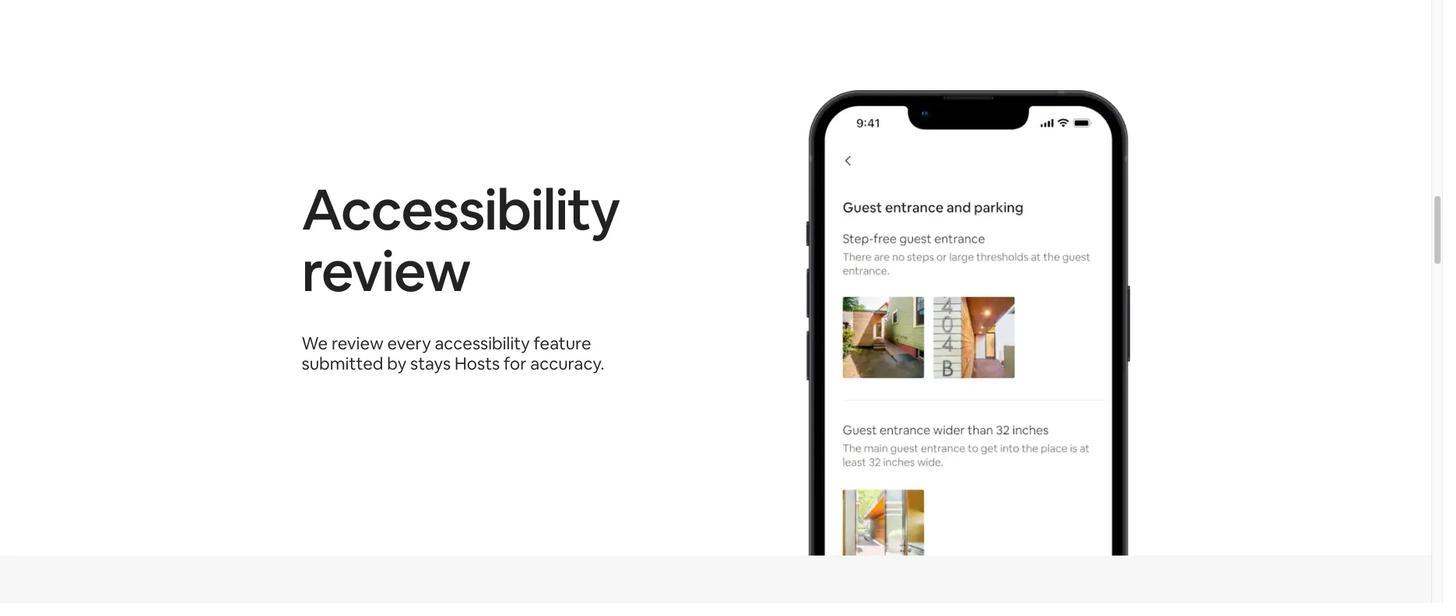 Task type: describe. For each thing, give the bounding box(es) containing it.
accessibility
[[435, 333, 530, 354]]

we
[[302, 333, 328, 354]]

feature
[[534, 333, 591, 354]]

review for we
[[332, 333, 384, 354]]

hosts
[[455, 353, 500, 375]]

for
[[504, 353, 527, 375]]

accuracy.
[[530, 353, 605, 375]]

accessibility
[[302, 173, 620, 246]]

review for accessibility
[[302, 234, 470, 307]]

we review every accessibility feature submitted by stays hosts for accuracy.
[[302, 333, 605, 375]]

by
[[387, 353, 407, 375]]



Task type: vqa. For each thing, say whether or not it's contained in the screenshot.
Total
no



Task type: locate. For each thing, give the bounding box(es) containing it.
accessibility review
[[302, 173, 620, 307]]

a mobile phone displays a group of accessibility features for an airbnb listing. the first feature reads "step-free guest entrance," with images below that correspond to the feature. underneath is another accessibility feature that reads "guest entrance wider than 32 inches," with an image below corresponding to the feature. image
[[806, 0, 1130, 556]]

1 vertical spatial review
[[332, 333, 384, 354]]

stays
[[410, 353, 451, 375]]

0 vertical spatial review
[[302, 234, 470, 307]]

review inside accessibility review
[[302, 234, 470, 307]]

review up every
[[302, 234, 470, 307]]

review
[[302, 234, 470, 307], [332, 333, 384, 354]]

review inside we review every accessibility feature submitted by stays hosts for accuracy.
[[332, 333, 384, 354]]

review right "we"
[[332, 333, 384, 354]]

every
[[387, 333, 431, 354]]

submitted
[[302, 353, 383, 375]]



